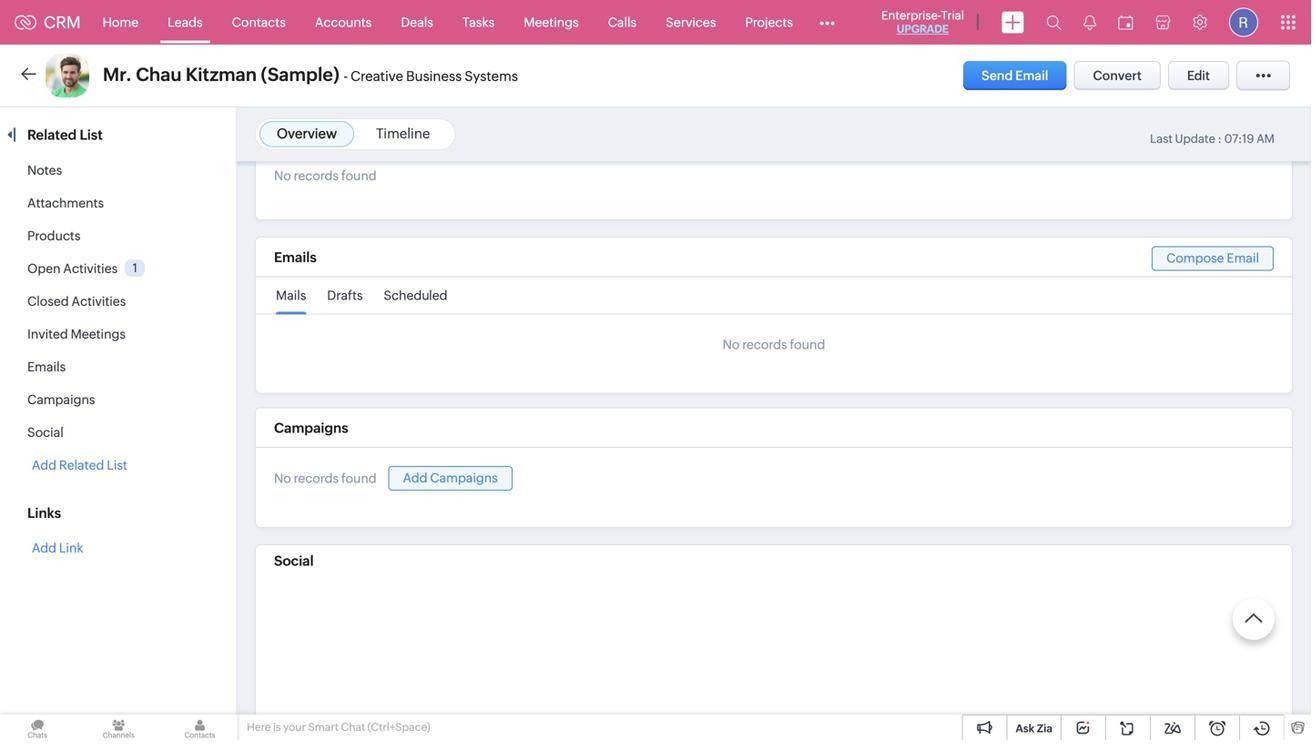 Task type: describe. For each thing, give the bounding box(es) containing it.
update
[[1175, 132, 1216, 146]]

contacts
[[232, 15, 286, 30]]

attachments
[[27, 196, 104, 210]]

leads link
[[153, 0, 217, 44]]

0 vertical spatial no
[[274, 169, 291, 183]]

here
[[247, 721, 271, 734]]

crm
[[44, 13, 81, 32]]

0 vertical spatial found
[[341, 169, 377, 183]]

1 vertical spatial related
[[59, 458, 104, 473]]

mails
[[276, 288, 306, 303]]

:
[[1218, 132, 1222, 146]]

send
[[982, 68, 1013, 83]]

convert
[[1093, 68, 1142, 83]]

add link
[[32, 541, 84, 556]]

kitzman
[[186, 64, 257, 85]]

2 horizontal spatial campaigns
[[430, 471, 498, 485]]

notes
[[27, 163, 62, 178]]

links
[[27, 505, 61, 521]]

smart
[[308, 721, 339, 734]]

accounts
[[315, 15, 372, 30]]

edit
[[1187, 68, 1210, 83]]

-
[[344, 68, 348, 84]]

add for add related list
[[32, 458, 56, 473]]

deals
[[401, 15, 433, 30]]

add for add campaigns
[[403, 471, 428, 485]]

projects
[[745, 15, 793, 30]]

chats image
[[0, 715, 75, 740]]

is
[[273, 721, 281, 734]]

campaigns link
[[27, 393, 95, 407]]

creative
[[351, 68, 403, 84]]

deals link
[[386, 0, 448, 44]]

calls
[[608, 15, 637, 30]]

1 vertical spatial list
[[107, 458, 127, 473]]

emails link
[[27, 360, 66, 374]]

create menu element
[[991, 0, 1035, 44]]

1 vertical spatial campaigns
[[274, 420, 348, 436]]

open activities
[[27, 261, 118, 276]]

services
[[666, 15, 716, 30]]

07:19
[[1224, 132, 1254, 146]]

open
[[27, 261, 61, 276]]

1 vertical spatial meetings
[[71, 327, 126, 342]]

compose
[[1167, 251, 1224, 266]]

upgrade
[[897, 23, 949, 35]]

related list
[[27, 127, 106, 143]]

search image
[[1046, 15, 1062, 30]]

email for send email
[[1016, 68, 1049, 83]]

projects link
[[731, 0, 808, 44]]

link
[[59, 541, 84, 556]]

add campaigns link
[[388, 466, 513, 491]]

2 vertical spatial no
[[274, 471, 291, 486]]

here is your smart chat (ctrl+space)
[[247, 721, 431, 734]]

open activities link
[[27, 261, 118, 276]]

edit button
[[1168, 61, 1229, 90]]

(sample)
[[261, 64, 340, 85]]

send email button
[[964, 61, 1067, 90]]

attachments link
[[27, 196, 104, 210]]

2 vertical spatial records
[[294, 471, 339, 486]]

last
[[1150, 132, 1173, 146]]

tasks link
[[448, 0, 509, 44]]

channels image
[[81, 715, 156, 740]]

signals element
[[1073, 0, 1107, 45]]

logo image
[[15, 15, 36, 30]]

business
[[406, 68, 462, 84]]

accounts link
[[300, 0, 386, 44]]

send email
[[982, 68, 1049, 83]]

chat
[[341, 721, 365, 734]]

1 horizontal spatial meetings
[[524, 15, 579, 30]]

invited meetings link
[[27, 327, 126, 342]]

0 horizontal spatial list
[[80, 127, 103, 143]]

enterprise-trial upgrade
[[882, 9, 964, 35]]

add campaigns
[[403, 471, 498, 485]]

1 vertical spatial records
[[742, 337, 787, 352]]

products
[[27, 229, 81, 243]]

closed activities
[[27, 294, 126, 309]]

calendar image
[[1118, 15, 1134, 30]]

meetings link
[[509, 0, 593, 44]]



Task type: locate. For each thing, give the bounding box(es) containing it.
no records found
[[274, 169, 377, 183], [723, 337, 825, 352], [274, 471, 377, 486]]

invited
[[27, 327, 68, 342]]

crm link
[[15, 13, 81, 32]]

am
[[1257, 132, 1275, 146]]

ask zia
[[1016, 723, 1053, 735]]

signals image
[[1084, 15, 1096, 30]]

email right send
[[1016, 68, 1049, 83]]

1 vertical spatial activities
[[71, 294, 126, 309]]

meetings
[[524, 15, 579, 30], [71, 327, 126, 342]]

activities for open activities
[[63, 261, 118, 276]]

add for add link
[[32, 541, 56, 556]]

(ctrl+space)
[[367, 721, 431, 734]]

closed activities link
[[27, 294, 126, 309]]

1 vertical spatial email
[[1227, 251, 1259, 266]]

services link
[[651, 0, 731, 44]]

related
[[27, 127, 77, 143], [59, 458, 104, 473]]

mr.
[[103, 64, 132, 85]]

0 vertical spatial records
[[294, 169, 339, 183]]

home
[[103, 15, 139, 30]]

1 horizontal spatial campaigns
[[274, 420, 348, 436]]

search element
[[1035, 0, 1073, 45]]

1 horizontal spatial emails
[[274, 249, 317, 265]]

1 vertical spatial emails
[[27, 360, 66, 374]]

0 vertical spatial social
[[27, 425, 64, 440]]

timeline
[[376, 126, 430, 142]]

products link
[[27, 229, 81, 243]]

campaigns
[[27, 393, 95, 407], [274, 420, 348, 436], [430, 471, 498, 485]]

compose email
[[1167, 251, 1259, 266]]

2 vertical spatial campaigns
[[430, 471, 498, 485]]

chau
[[136, 64, 182, 85]]

activities for closed activities
[[71, 294, 126, 309]]

1 horizontal spatial list
[[107, 458, 127, 473]]

calls link
[[593, 0, 651, 44]]

activities
[[63, 261, 118, 276], [71, 294, 126, 309]]

social
[[27, 425, 64, 440], [274, 553, 314, 569]]

overview
[[277, 126, 337, 142]]

emails down invited
[[27, 360, 66, 374]]

1 vertical spatial no
[[723, 337, 740, 352]]

0 horizontal spatial campaigns
[[27, 393, 95, 407]]

0 vertical spatial campaigns
[[27, 393, 95, 407]]

social link
[[27, 425, 64, 440]]

drafts
[[327, 288, 363, 303]]

leads
[[168, 15, 203, 30]]

0 vertical spatial list
[[80, 127, 103, 143]]

notes link
[[27, 163, 62, 178]]

1 vertical spatial found
[[790, 337, 825, 352]]

trial
[[941, 9, 964, 22]]

Other Modules field
[[808, 8, 847, 37]]

overview link
[[277, 126, 337, 142]]

email for compose email
[[1227, 251, 1259, 266]]

profile element
[[1218, 0, 1269, 44]]

last update : 07:19 am
[[1150, 132, 1275, 146]]

meetings down closed activities "link"
[[71, 327, 126, 342]]

1 vertical spatial social
[[274, 553, 314, 569]]

profile image
[[1229, 8, 1259, 37]]

0 horizontal spatial email
[[1016, 68, 1049, 83]]

your
[[283, 721, 306, 734]]

mr. chau kitzman (sample) - creative business systems
[[103, 64, 518, 85]]

systems
[[465, 68, 518, 84]]

convert button
[[1074, 61, 1161, 90]]

0 horizontal spatial emails
[[27, 360, 66, 374]]

ask
[[1016, 723, 1035, 735]]

no
[[274, 169, 291, 183], [723, 337, 740, 352], [274, 471, 291, 486]]

contacts link
[[217, 0, 300, 44]]

activities up invited meetings link
[[71, 294, 126, 309]]

timeline link
[[376, 126, 430, 142]]

1 horizontal spatial social
[[274, 553, 314, 569]]

0 vertical spatial meetings
[[524, 15, 579, 30]]

1 horizontal spatial email
[[1227, 251, 1259, 266]]

emails
[[274, 249, 317, 265], [27, 360, 66, 374]]

2 vertical spatial no records found
[[274, 471, 377, 486]]

0 horizontal spatial meetings
[[71, 327, 126, 342]]

create menu image
[[1002, 11, 1025, 33]]

2 vertical spatial found
[[341, 471, 377, 486]]

closed
[[27, 294, 69, 309]]

1
[[133, 261, 137, 275]]

records
[[294, 169, 339, 183], [742, 337, 787, 352], [294, 471, 339, 486]]

email right "compose"
[[1227, 251, 1259, 266]]

email inside send email button
[[1016, 68, 1049, 83]]

0 vertical spatial email
[[1016, 68, 1049, 83]]

zia
[[1037, 723, 1053, 735]]

emails up mails
[[274, 249, 317, 265]]

0 vertical spatial activities
[[63, 261, 118, 276]]

0 vertical spatial emails
[[274, 249, 317, 265]]

add
[[32, 458, 56, 473], [403, 471, 428, 485], [32, 541, 56, 556]]

1 vertical spatial no records found
[[723, 337, 825, 352]]

related down social 'link'
[[59, 458, 104, 473]]

0 horizontal spatial social
[[27, 425, 64, 440]]

contacts image
[[162, 715, 237, 740]]

home link
[[88, 0, 153, 44]]

meetings left calls link
[[524, 15, 579, 30]]

add related list
[[32, 458, 127, 473]]

list
[[80, 127, 103, 143], [107, 458, 127, 473]]

scheduled
[[384, 288, 448, 303]]

0 vertical spatial related
[[27, 127, 77, 143]]

0 vertical spatial no records found
[[274, 169, 377, 183]]

email
[[1016, 68, 1049, 83], [1227, 251, 1259, 266]]

tasks
[[463, 15, 495, 30]]

enterprise-
[[882, 9, 941, 22]]

activities up 'closed activities'
[[63, 261, 118, 276]]

found
[[341, 169, 377, 183], [790, 337, 825, 352], [341, 471, 377, 486]]

related up notes
[[27, 127, 77, 143]]

invited meetings
[[27, 327, 126, 342]]



